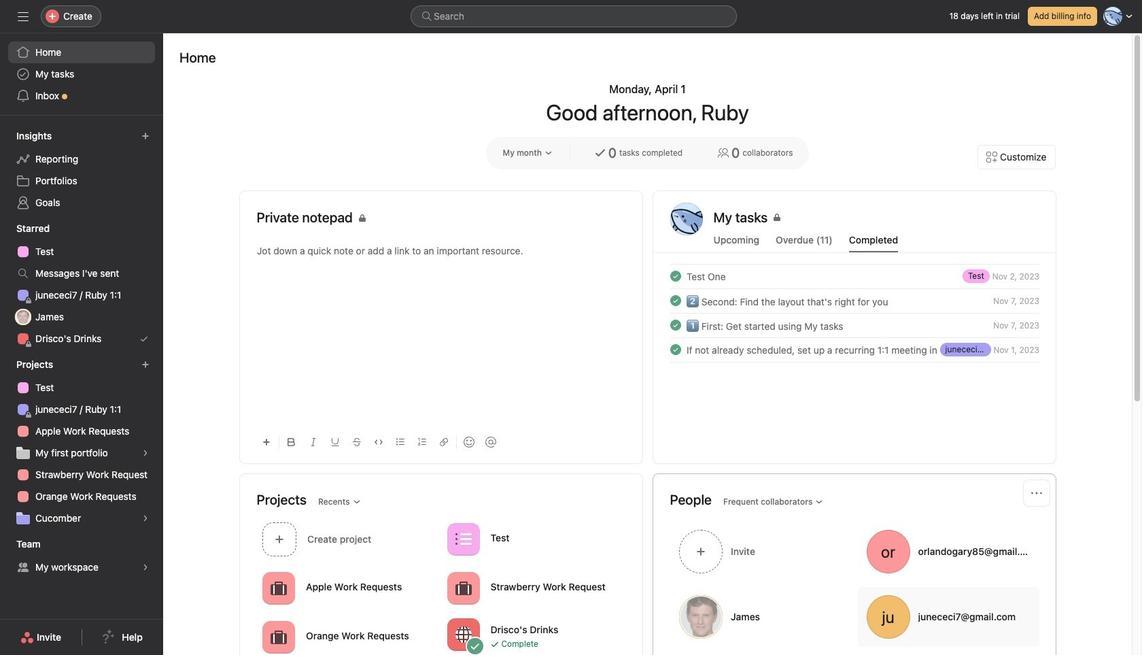 Task type: describe. For each thing, give the bounding box(es) containing it.
new project or portfolio image
[[142, 361, 150, 369]]

underline image
[[331, 438, 339, 446]]

list image
[[455, 531, 471, 547]]

globe image
[[455, 626, 471, 643]]

Completed checkbox
[[668, 317, 684, 333]]

code image
[[375, 438, 383, 446]]

starred element
[[0, 216, 163, 352]]

3 list item from the top
[[654, 313, 1056, 337]]

bulleted list image
[[396, 438, 404, 446]]

actions image
[[1032, 488, 1043, 499]]

new insights image
[[142, 132, 150, 140]]

numbered list image
[[418, 438, 426, 446]]

completed checkbox for first list item from the top of the page
[[668, 268, 684, 284]]

2 briefcase image from the top
[[270, 629, 287, 645]]

link image
[[440, 438, 448, 446]]

2 list item from the top
[[654, 288, 1056, 313]]

global element
[[0, 33, 163, 115]]

bold image
[[287, 438, 296, 446]]

see details, cucomber image
[[142, 514, 150, 522]]

insights element
[[0, 124, 163, 216]]

4 list item from the top
[[654, 337, 1056, 362]]



Task type: locate. For each thing, give the bounding box(es) containing it.
see details, my workspace image
[[142, 563, 150, 571]]

completed image
[[668, 268, 684, 284], [668, 293, 684, 309]]

teams element
[[0, 532, 163, 581]]

completed image for completed option for first list item from the top of the page
[[668, 268, 684, 284]]

0 vertical spatial completed checkbox
[[668, 268, 684, 284]]

0 vertical spatial completed image
[[668, 317, 684, 333]]

list item
[[654, 264, 1056, 288], [654, 288, 1056, 313], [654, 313, 1056, 337], [654, 337, 1056, 362]]

completed checkbox for third list item from the bottom
[[668, 293, 684, 309]]

list box
[[411, 5, 737, 27]]

1 briefcase image from the top
[[270, 580, 287, 596]]

completed image for 2nd list item from the bottom
[[668, 317, 684, 333]]

0 vertical spatial completed image
[[668, 268, 684, 284]]

insert an object image
[[262, 438, 270, 446]]

1 vertical spatial briefcase image
[[270, 629, 287, 645]]

see details, my first portfolio image
[[142, 449, 150, 457]]

3 completed checkbox from the top
[[668, 342, 684, 358]]

view profile image
[[670, 203, 703, 235]]

hide sidebar image
[[18, 11, 29, 22]]

completed image for third list item from the bottom completed option
[[668, 293, 684, 309]]

completed image for first list item from the bottom
[[668, 342, 684, 358]]

0 vertical spatial briefcase image
[[270, 580, 287, 596]]

projects element
[[0, 352, 163, 532]]

strikethrough image
[[353, 438, 361, 446]]

briefcase image
[[455, 580, 471, 596]]

1 completed image from the top
[[668, 268, 684, 284]]

completed checkbox for first list item from the bottom
[[668, 342, 684, 358]]

Completed checkbox
[[668, 268, 684, 284], [668, 293, 684, 309], [668, 342, 684, 358]]

italics image
[[309, 438, 317, 446]]

emoji image
[[464, 437, 475, 448]]

1 completed image from the top
[[668, 317, 684, 333]]

at mention image
[[485, 437, 496, 448]]

2 completed image from the top
[[668, 342, 684, 358]]

1 vertical spatial completed image
[[668, 342, 684, 358]]

1 list item from the top
[[654, 264, 1056, 288]]

2 completed checkbox from the top
[[668, 293, 684, 309]]

2 completed image from the top
[[668, 293, 684, 309]]

1 vertical spatial completed image
[[668, 293, 684, 309]]

2 vertical spatial completed checkbox
[[668, 342, 684, 358]]

briefcase image
[[270, 580, 287, 596], [270, 629, 287, 645]]

completed image
[[668, 317, 684, 333], [668, 342, 684, 358]]

1 vertical spatial completed checkbox
[[668, 293, 684, 309]]

toolbar
[[257, 427, 626, 457]]

1 completed checkbox from the top
[[668, 268, 684, 284]]



Task type: vqa. For each thing, say whether or not it's contained in the screenshot.
Pick month 'image'
no



